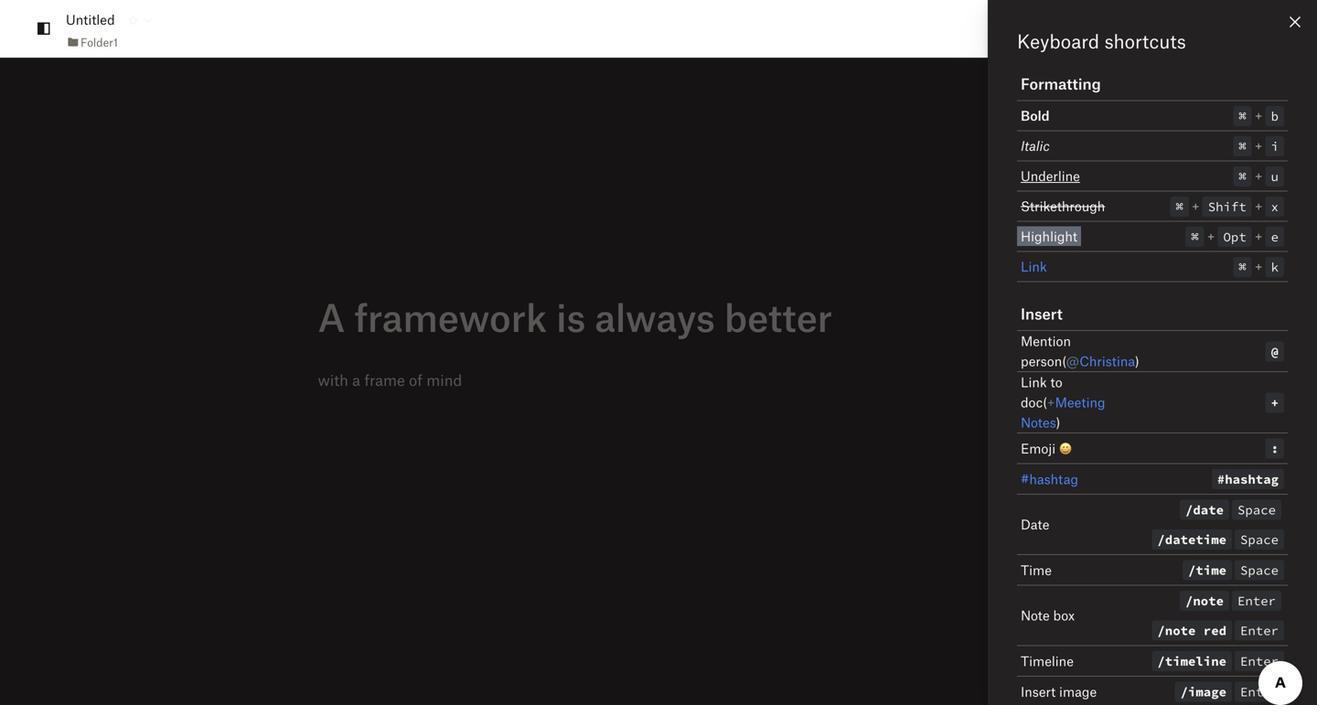 Task type: locate. For each thing, give the bounding box(es) containing it.
0 vertical spatial link
[[1021, 258, 1047, 274]]

link down highlight
[[1021, 258, 1047, 274]]

⌘ left u
[[1239, 168, 1246, 185]]

box
[[1053, 607, 1075, 623]]

# hashtag down :
[[1217, 471, 1279, 488]]

image
[[1059, 683, 1097, 699], [1188, 684, 1227, 700]]

( up notes
[[1043, 394, 1047, 410]]

⌘ left opt
[[1191, 229, 1199, 245]]

1 horizontal spatial (
[[1062, 353, 1066, 369]]

space right 'time'
[[1240, 562, 1279, 579]]

0 horizontal spatial @
[[1066, 353, 1080, 369]]

space for time
[[1240, 562, 1279, 579]]

) inside mention person ( @ christina )
[[1135, 353, 1139, 369]]

space
[[1238, 502, 1276, 518], [1240, 531, 1279, 548], [1240, 562, 1279, 579]]

@
[[1271, 343, 1279, 360], [1066, 353, 1080, 369]]

enter right / note
[[1238, 593, 1276, 609]]

@ inside mention person ( @ christina )
[[1066, 353, 1080, 369]]

datetime
[[1165, 531, 1227, 548]]

( inside mention person ( @ christina )
[[1062, 353, 1066, 369]]

⌘ + u
[[1239, 168, 1279, 185]]

2 image from the left
[[1188, 684, 1227, 700]]

/ image
[[1180, 684, 1227, 700]]

1 vertical spatial link
[[1021, 374, 1047, 390]]

@ down k
[[1271, 343, 1279, 360]]

untitled link
[[66, 9, 115, 30]]

keyboard
[[1017, 29, 1100, 52]]

2 insert from the top
[[1021, 683, 1056, 699]]

date
[[1193, 502, 1224, 518]]

+ inside ⌘ + k
[[1255, 258, 1263, 274]]

0 vertical spatial )
[[1135, 353, 1139, 369]]

0 vertical spatial insert
[[1021, 304, 1063, 323]]

⌘
[[1239, 108, 1246, 124], [1239, 138, 1246, 155], [1239, 168, 1246, 185], [1176, 198, 1183, 215], [1191, 229, 1199, 245], [1239, 259, 1246, 275]]

+ left b
[[1255, 107, 1263, 123]]

0 vertical spatial space
[[1238, 502, 1276, 518]]

underline
[[1021, 168, 1080, 184]]

to
[[1051, 374, 1063, 390]]

enter
[[1238, 593, 1276, 609], [1240, 622, 1279, 639], [1240, 653, 1279, 670], [1240, 684, 1279, 700]]

⌘ inside the ⌘ + shift + x
[[1176, 198, 1183, 215]]

note up red
[[1193, 593, 1224, 609]]

space right date
[[1238, 502, 1276, 518]]

enter right "/ image"
[[1240, 684, 1279, 700]]

#
[[1021, 471, 1029, 487], [1217, 471, 1225, 488]]

⌘ + i
[[1239, 138, 1279, 155]]

link up doc
[[1021, 374, 1047, 390]]

1 horizontal spatial # hashtag
[[1217, 471, 1279, 488]]

hashtag
[[1029, 471, 1078, 487], [1225, 471, 1279, 488]]

1 vertical spatial insert
[[1021, 683, 1056, 699]]

link
[[1021, 258, 1047, 274], [1021, 374, 1047, 390]]

⌘ inside ⌘ + k
[[1239, 259, 1246, 275]]

mention
[[1021, 333, 1071, 349]]

/
[[1185, 502, 1193, 518], [1157, 531, 1165, 548], [1188, 562, 1196, 579], [1185, 593, 1193, 609], [1157, 622, 1165, 639], [1157, 653, 1165, 670], [1180, 684, 1188, 700]]

( up to
[[1062, 353, 1066, 369]]

enter for note
[[1238, 593, 1276, 609]]

note up / timeline on the bottom right of page
[[1165, 622, 1196, 639]]

hashtag down :
[[1225, 471, 1279, 488]]

timeline
[[1021, 653, 1074, 669]]

(
[[1062, 353, 1066, 369], [1043, 394, 1047, 410]]

⌘ left shift
[[1176, 198, 1183, 215]]

⌘ left b
[[1239, 108, 1246, 124]]

⌘ + opt + e
[[1191, 228, 1279, 245]]

shift
[[1208, 198, 1246, 215]]

# up date
[[1217, 471, 1225, 488]]

2 vertical spatial space
[[1240, 562, 1279, 579]]

+
[[1255, 107, 1263, 123], [1255, 138, 1263, 154], [1255, 168, 1263, 184], [1192, 198, 1200, 214], [1255, 198, 1263, 214], [1207, 228, 1215, 244], [1255, 228, 1263, 244], [1255, 258, 1263, 274], [1047, 394, 1055, 410], [1271, 394, 1279, 411]]

/ for note
[[1185, 593, 1193, 609]]

insert up mention
[[1021, 304, 1063, 323]]

enter right timeline
[[1240, 653, 1279, 670]]

x
[[1271, 198, 1279, 215]]

note
[[1193, 593, 1224, 609], [1165, 622, 1196, 639]]

+ inside ⌘ + u
[[1255, 168, 1263, 184]]

2 link from the top
[[1021, 374, 1047, 390]]

+ left i
[[1255, 138, 1263, 154]]

emoji
[[1021, 440, 1056, 456]]

opt
[[1223, 229, 1246, 245]]

0 horizontal spatial #
[[1021, 471, 1029, 487]]

0 vertical spatial note
[[1193, 593, 1224, 609]]

# hashtag down emoji 😀
[[1021, 471, 1078, 487]]

0 horizontal spatial )
[[1056, 414, 1060, 430]]

1 image from the left
[[1059, 683, 1097, 699]]

😀
[[1059, 440, 1072, 456]]

heading
[[318, 295, 999, 339]]

/ for image
[[1180, 684, 1188, 700]]

/ for note red
[[1157, 622, 1165, 639]]

enter for timeline
[[1240, 653, 1279, 670]]

folder1
[[80, 35, 118, 49]]

@ right person
[[1066, 353, 1080, 369]]

i
[[1271, 138, 1279, 155]]

1 vertical spatial (
[[1043, 394, 1047, 410]]

1 link from the top
[[1021, 258, 1047, 274]]

1 vertical spatial space
[[1240, 531, 1279, 548]]

1 vertical spatial )
[[1056, 414, 1060, 430]]

0 vertical spatial (
[[1062, 353, 1066, 369]]

+ left k
[[1255, 258, 1263, 274]]

# hashtag
[[1021, 471, 1078, 487], [1217, 471, 1279, 488]]

:
[[1271, 440, 1279, 457]]

⌘ inside ⌘ + u
[[1239, 168, 1246, 185]]

enter right red
[[1240, 622, 1279, 639]]

link inside link to doc
[[1021, 374, 1047, 390]]

⌘ inside ⌘ + b
[[1239, 108, 1246, 124]]

+ left u
[[1255, 168, 1263, 184]]

/ date
[[1185, 502, 1224, 518]]

hashtag down emoji 😀
[[1029, 471, 1078, 487]]

0 horizontal spatial image
[[1059, 683, 1097, 699]]

)
[[1135, 353, 1139, 369], [1056, 414, 1060, 430]]

share button
[[1135, 14, 1194, 43]]

image for / image
[[1188, 684, 1227, 700]]

link to doc
[[1021, 374, 1063, 410]]

space right datetime
[[1240, 531, 1279, 548]]

⌘ inside ⌘ + i
[[1239, 138, 1246, 155]]

⌘ + shift + x
[[1176, 198, 1279, 215]]

space for date
[[1238, 502, 1276, 518]]

1 horizontal spatial )
[[1135, 353, 1139, 369]]

1 insert from the top
[[1021, 304, 1063, 323]]

⌘ down opt
[[1239, 259, 1246, 275]]

1 horizontal spatial image
[[1188, 684, 1227, 700]]

insert down timeline
[[1021, 683, 1056, 699]]

keyboard shortcuts
[[1017, 29, 1186, 52]]

⌘ left i
[[1239, 138, 1246, 155]]

0 horizontal spatial (
[[1043, 394, 1047, 410]]

⌘ inside "⌘ + opt + e"
[[1191, 229, 1199, 245]]

1 vertical spatial note
[[1165, 622, 1196, 639]]

# down "emoji" in the right bottom of the page
[[1021, 471, 1029, 487]]

/ for time
[[1188, 562, 1196, 579]]

untitled
[[66, 12, 115, 28]]

insert
[[1021, 304, 1063, 323], [1021, 683, 1056, 699]]

/ timeline
[[1157, 653, 1227, 670]]

mention person ( @ christina )
[[1021, 333, 1139, 369]]



Task type: vqa. For each thing, say whether or not it's contained in the screenshot.
'File'
no



Task type: describe. For each thing, give the bounding box(es) containing it.
time
[[1196, 562, 1227, 579]]

⌘ for shift
[[1176, 198, 1183, 215]]

link for link
[[1021, 258, 1047, 274]]

notes
[[1021, 414, 1056, 430]]

+ left opt
[[1207, 228, 1215, 244]]

e
[[1271, 229, 1279, 245]]

/ datetime
[[1157, 531, 1227, 548]]

+ left the x
[[1255, 198, 1263, 214]]

⌘ for opt
[[1191, 229, 1199, 245]]

red
[[1204, 622, 1227, 639]]

formatting
[[1021, 74, 1101, 93]]

0 horizontal spatial # hashtag
[[1021, 471, 1078, 487]]

meeting
[[1055, 394, 1105, 410]]

share
[[1146, 21, 1183, 37]]

/ note
[[1185, 593, 1224, 609]]

insert for insert image
[[1021, 683, 1056, 699]]

⌘ + k
[[1239, 258, 1279, 275]]

⌘ for b
[[1239, 108, 1246, 124]]

note for note
[[1193, 593, 1224, 609]]

image for insert image
[[1059, 683, 1097, 699]]

strikethrough
[[1021, 198, 1105, 214]]

+ up :
[[1271, 394, 1279, 411]]

folder1 link
[[66, 33, 118, 51]]

1 horizontal spatial #
[[1217, 471, 1225, 488]]

italic
[[1021, 138, 1050, 154]]

+ inside ⌘ + b
[[1255, 107, 1263, 123]]

bold
[[1021, 107, 1050, 123]]

k
[[1271, 259, 1279, 275]]

link for link to doc
[[1021, 374, 1047, 390]]

meeting notes
[[1021, 394, 1105, 430]]

0 horizontal spatial hashtag
[[1029, 471, 1078, 487]]

u
[[1271, 168, 1279, 185]]

emoji 😀
[[1021, 440, 1072, 456]]

+ right doc
[[1047, 394, 1055, 410]]

⌘ for k
[[1239, 259, 1246, 275]]

time
[[1021, 562, 1052, 578]]

insert for insert
[[1021, 304, 1063, 323]]

js button
[[1094, 12, 1127, 45]]

1 horizontal spatial @
[[1271, 343, 1279, 360]]

insert image
[[1021, 683, 1097, 699]]

doc
[[1021, 394, 1043, 410]]

/ for datetime
[[1157, 531, 1165, 548]]

+ left e
[[1255, 228, 1263, 244]]

+ left shift
[[1192, 198, 1200, 214]]

person
[[1021, 353, 1062, 369]]

/ time
[[1188, 562, 1227, 579]]

/ note red
[[1157, 622, 1227, 639]]

timeline
[[1165, 653, 1227, 670]]

highlight
[[1021, 228, 1077, 244]]

js
[[1104, 21, 1118, 37]]

+ inside ⌘ + i
[[1255, 138, 1263, 154]]

shortcuts
[[1105, 29, 1186, 52]]

⌘ for i
[[1239, 138, 1246, 155]]

⌘ for u
[[1239, 168, 1246, 185]]

⌘ + b
[[1239, 107, 1279, 124]]

christina
[[1080, 353, 1135, 369]]

b
[[1271, 108, 1279, 124]]

/ for timeline
[[1157, 653, 1165, 670]]

date
[[1021, 516, 1050, 532]]

note for note red
[[1165, 622, 1196, 639]]

note
[[1021, 607, 1050, 623]]

enter for image
[[1240, 684, 1279, 700]]

/ for date
[[1185, 502, 1193, 518]]

note box
[[1021, 607, 1075, 623]]

1 horizontal spatial hashtag
[[1225, 471, 1279, 488]]



